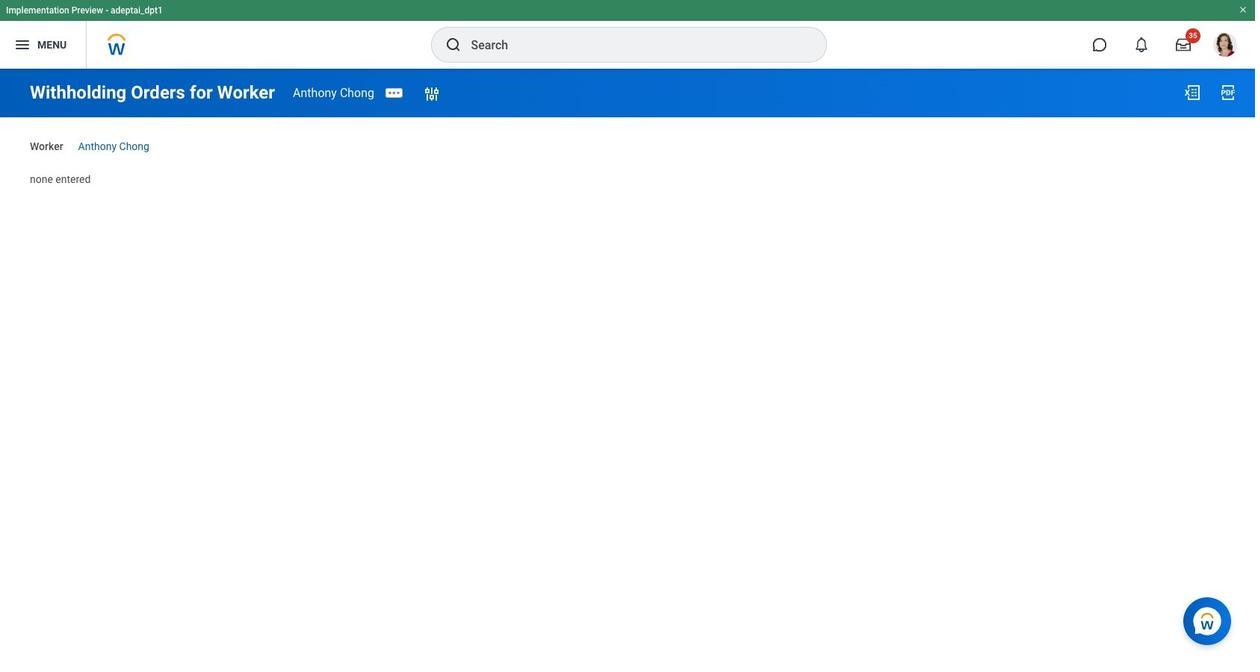 Task type: describe. For each thing, give the bounding box(es) containing it.
inbox large image
[[1176, 37, 1191, 52]]

export to excel image
[[1184, 84, 1202, 102]]

notifications large image
[[1135, 37, 1150, 52]]

view printable version (pdf) image
[[1220, 84, 1238, 102]]



Task type: locate. For each thing, give the bounding box(es) containing it.
main content
[[0, 69, 1256, 200]]

search image
[[444, 36, 462, 54]]

Search Workday  search field
[[471, 28, 796, 61]]

justify image
[[13, 36, 31, 54]]

profile logan mcneil image
[[1214, 33, 1238, 60]]

close environment banner image
[[1239, 5, 1248, 14]]

change selection image
[[423, 86, 441, 104]]

banner
[[0, 0, 1256, 69]]



Task type: vqa. For each thing, say whether or not it's contained in the screenshot.
search image
yes



